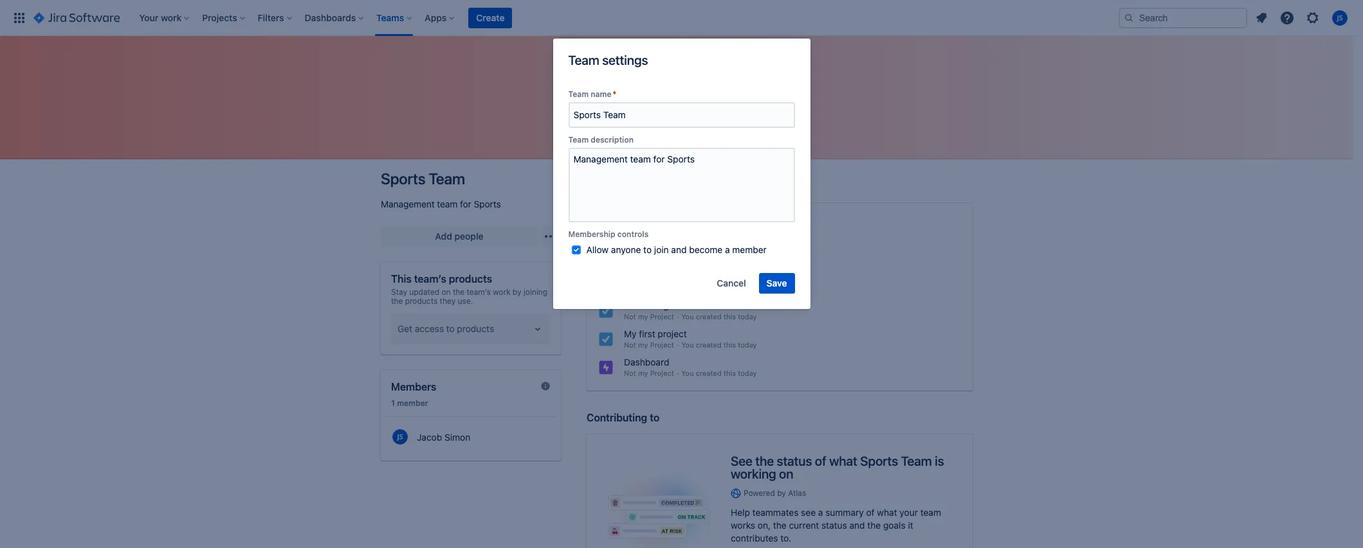 Task type: describe. For each thing, give the bounding box(es) containing it.
my for dashboard
[[638, 369, 648, 378]]

today for writing
[[738, 228, 757, 236]]

3 this from the top
[[724, 284, 736, 293]]

teammates
[[752, 508, 799, 518]]

not for writing
[[624, 228, 636, 236]]

project
[[658, 329, 687, 340]]

status inside see the status of what sports team is working on
[[777, 454, 812, 469]]

1 vertical spatial member
[[397, 399, 428, 408]]

allow
[[586, 244, 609, 255]]

team for team settings
[[568, 53, 599, 68]]

created for script
[[696, 256, 722, 264]]

save button
[[759, 273, 795, 294]]

team settings
[[568, 53, 648, 68]]

the right updated
[[453, 288, 465, 297]]

not my project for my first project
[[624, 341, 674, 349]]

a inside membership controls allow anyone to join and become a member
[[725, 244, 730, 255]]

not my project for something
[[624, 313, 674, 321]]

they
[[440, 297, 456, 306]]

by inside this team's products stay updated on the team's work by joining the products they use.
[[513, 288, 521, 297]]

the down this
[[391, 297, 403, 306]]

a inside the help teammates see a summary of what your team works on, the current status and the goals it contributes to.
[[818, 508, 823, 518]]

1 horizontal spatial sports
[[474, 199, 501, 210]]

add people button
[[381, 226, 538, 247]]

this for my first project
[[724, 341, 736, 349]]

powered
[[744, 489, 775, 499]]

save
[[767, 278, 787, 289]]

you created this today for my first project
[[681, 341, 757, 349]]

help
[[731, 508, 750, 518]]

created for something
[[696, 313, 722, 321]]

add people
[[435, 231, 483, 242]]

today for something
[[738, 313, 757, 321]]

cancel
[[717, 278, 746, 289]]

1
[[391, 399, 395, 408]]

powered by atlas
[[744, 489, 806, 499]]

see
[[731, 454, 752, 469]]

0 horizontal spatial products
[[405, 297, 438, 306]]

see the status of what sports team is working on
[[731, 454, 944, 482]]

is
[[935, 454, 944, 469]]

Search field
[[1119, 7, 1247, 28]]

help teammates see a summary of what your team works on, the current status and the goals it contributes to.
[[731, 508, 941, 544]]

not my project for script
[[624, 256, 674, 264]]

of inside see the status of what sports team is working on
[[815, 454, 826, 469]]

my
[[624, 329, 637, 340]]

atlas image
[[731, 489, 741, 499]]

open image
[[530, 322, 545, 337]]

project for writing
[[650, 228, 674, 236]]

team up management team for sports
[[429, 170, 465, 188]]

summary
[[825, 508, 864, 518]]

add
[[435, 231, 452, 242]]

first
[[639, 329, 655, 340]]

to inside membership controls allow anyone to join and become a member
[[643, 244, 652, 255]]

members
[[391, 381, 436, 393]]

you created this today for dashboard
[[681, 369, 757, 378]]

works
[[731, 520, 755, 531]]

team inside see the status of what sports team is working on
[[901, 454, 932, 469]]

of inside the help teammates see a summary of what your team works on, the current status and the goals it contributes to.
[[866, 508, 875, 518]]

1 vertical spatial team's
[[467, 288, 491, 297]]

today inside you created this today link
[[738, 284, 757, 293]]

1 member
[[391, 399, 428, 408]]

work
[[493, 288, 510, 297]]

you for writing
[[681, 228, 694, 236]]

created for writing
[[696, 228, 722, 236]]

created for dashboard
[[696, 369, 722, 378]]

this team's products stay updated on the team's work by joining the products they use.
[[391, 273, 548, 306]]

current
[[789, 520, 819, 531]]

team inside the help teammates see a summary of what your team works on, the current status and the goals it contributes to.
[[920, 508, 941, 518]]

e.g. HR Team, Redesign Project, Team Mango field
[[570, 104, 793, 127]]

to.
[[781, 533, 791, 544]]

you created this today for writing
[[681, 228, 757, 236]]

management
[[381, 199, 435, 210]]

script
[[624, 244, 649, 255]]

my for writing
[[638, 228, 648, 236]]

created for my first project
[[696, 341, 722, 349]]

you created this today link
[[592, 270, 967, 296]]



Task type: locate. For each thing, give the bounding box(es) containing it.
my
[[638, 228, 648, 236], [638, 256, 648, 264], [638, 313, 648, 321], [638, 341, 648, 349], [638, 369, 648, 378]]

not my project down dashboard
[[624, 369, 674, 378]]

on left "use."
[[442, 288, 451, 297]]

you
[[681, 228, 694, 236], [681, 256, 694, 264], [681, 284, 694, 293], [681, 313, 694, 321], [681, 341, 694, 349], [681, 369, 694, 378]]

project up my first project
[[650, 313, 674, 321]]

this for something
[[724, 313, 736, 321]]

team's up updated
[[414, 273, 446, 285]]

3 project from the top
[[650, 313, 674, 321]]

4 project from the top
[[650, 341, 674, 349]]

joining
[[524, 288, 548, 297]]

primary element
[[8, 0, 1119, 36]]

team left description at the top of the page
[[568, 135, 589, 145]]

today for dashboard
[[738, 369, 757, 378]]

sports up 'management'
[[381, 170, 425, 188]]

and inside membership controls allow anyone to join and become a member
[[671, 244, 687, 255]]

today for script
[[738, 256, 757, 264]]

people
[[454, 231, 483, 242]]

working
[[731, 467, 776, 482]]

0 vertical spatial of
[[815, 454, 826, 469]]

you for script
[[681, 256, 694, 264]]

1 horizontal spatial products
[[449, 273, 492, 285]]

1 horizontal spatial by
[[777, 489, 786, 499]]

4 you from the top
[[681, 313, 694, 321]]

project for something
[[650, 313, 674, 321]]

1 you from the top
[[681, 228, 694, 236]]

0 horizontal spatial sports
[[381, 170, 425, 188]]

1 vertical spatial team
[[920, 508, 941, 518]]

sports
[[381, 170, 425, 188], [474, 199, 501, 210], [860, 454, 898, 469]]

atlas
[[788, 489, 806, 499]]

1 not from the top
[[624, 228, 636, 236]]

on up atlas
[[779, 467, 793, 482]]

2 created from the top
[[696, 256, 722, 264]]

0 vertical spatial on
[[442, 288, 451, 297]]

sports team
[[381, 170, 465, 188]]

sports up the powered by atlas link
[[860, 454, 898, 469]]

and
[[671, 244, 687, 255], [849, 520, 865, 531]]

this
[[391, 273, 412, 285]]

description
[[591, 135, 634, 145]]

something
[[624, 300, 669, 311]]

3 my from the top
[[638, 313, 648, 321]]

4 today from the top
[[738, 313, 757, 321]]

to right contributing
[[650, 412, 659, 424]]

*
[[613, 89, 616, 99]]

0 horizontal spatial and
[[671, 244, 687, 255]]

3 you created this today from the top
[[681, 284, 757, 293]]

3 created from the top
[[696, 284, 722, 293]]

0 vertical spatial and
[[671, 244, 687, 255]]

my for script
[[638, 256, 648, 264]]

create
[[476, 12, 505, 23]]

0 vertical spatial a
[[725, 244, 730, 255]]

not down my
[[624, 341, 636, 349]]

not down "writing"
[[624, 228, 636, 236]]

1 horizontal spatial on
[[779, 467, 793, 482]]

this for writing
[[724, 228, 736, 236]]

project
[[650, 228, 674, 236], [650, 256, 674, 264], [650, 313, 674, 321], [650, 341, 674, 349], [650, 369, 674, 378]]

team left for
[[437, 199, 458, 210]]

3 today from the top
[[738, 284, 757, 293]]

what
[[829, 454, 857, 469], [877, 508, 897, 518]]

and right join
[[671, 244, 687, 255]]

3 you from the top
[[681, 284, 694, 293]]

0 vertical spatial team's
[[414, 273, 446, 285]]

goals
[[883, 520, 906, 531]]

1 horizontal spatial team's
[[467, 288, 491, 297]]

status down summary
[[821, 520, 847, 531]]

project for my first project
[[650, 341, 674, 349]]

the left goals
[[867, 520, 881, 531]]

team
[[437, 199, 458, 210], [920, 508, 941, 518]]

team name *
[[568, 89, 616, 99]]

sports right for
[[474, 199, 501, 210]]

updated
[[409, 288, 439, 297]]

4 my from the top
[[638, 341, 648, 349]]

created
[[696, 228, 722, 236], [696, 256, 722, 264], [696, 284, 722, 293], [696, 313, 722, 321], [696, 341, 722, 349], [696, 369, 722, 378]]

4 you created this today from the top
[[681, 313, 757, 321]]

team's left work
[[467, 288, 491, 297]]

member down members
[[397, 399, 428, 408]]

a
[[725, 244, 730, 255], [818, 508, 823, 518]]

1 vertical spatial sports
[[474, 199, 501, 210]]

create button
[[469, 7, 512, 28]]

5 not from the top
[[624, 369, 636, 378]]

1 horizontal spatial member
[[732, 244, 767, 255]]

6 you created this today from the top
[[681, 369, 757, 378]]

1 vertical spatial and
[[849, 520, 865, 531]]

contributing to
[[587, 412, 659, 424]]

on
[[442, 288, 451, 297], [779, 467, 793, 482]]

1 not my project from the top
[[624, 228, 674, 236]]

products up "use."
[[449, 273, 492, 285]]

create banner
[[0, 0, 1363, 36]]

you created this today for something
[[681, 313, 757, 321]]

to left join
[[643, 244, 652, 255]]

my down "something" at the bottom left of page
[[638, 313, 648, 321]]

project up join
[[650, 228, 674, 236]]

status up atlas
[[777, 454, 812, 469]]

not my project down join
[[624, 256, 674, 264]]

you for dashboard
[[681, 369, 694, 378]]

2 my from the top
[[638, 256, 648, 264]]

1 project from the top
[[650, 228, 674, 236]]

contributing
[[587, 412, 647, 424]]

1 vertical spatial on
[[779, 467, 793, 482]]

team right the your
[[920, 508, 941, 518]]

member inside membership controls allow anyone to join and become a member
[[732, 244, 767, 255]]

my down dashboard
[[638, 369, 648, 378]]

today for my first project
[[738, 341, 757, 349]]

1 vertical spatial products
[[405, 297, 438, 306]]

1 vertical spatial status
[[821, 520, 847, 531]]

member up 'cancel'
[[732, 244, 767, 255]]

team up the team name *
[[568, 53, 599, 68]]

2 project from the top
[[650, 256, 674, 264]]

you for my first project
[[681, 341, 694, 349]]

project for script
[[650, 256, 674, 264]]

what inside the help teammates see a summary of what your team works on, the current status and the goals it contributes to.
[[877, 508, 897, 518]]

not my project down 'first'
[[624, 341, 674, 349]]

0 horizontal spatial on
[[442, 288, 451, 297]]

0 vertical spatial member
[[732, 244, 767, 255]]

today
[[738, 228, 757, 236], [738, 256, 757, 264], [738, 284, 757, 293], [738, 313, 757, 321], [738, 341, 757, 349], [738, 369, 757, 378]]

name
[[591, 89, 611, 99]]

2 horizontal spatial sports
[[860, 454, 898, 469]]

your
[[900, 508, 918, 518]]

writing
[[624, 215, 654, 226]]

0 vertical spatial to
[[643, 244, 652, 255]]

0 vertical spatial what
[[829, 454, 857, 469]]

Team description text field
[[568, 148, 795, 223]]

0 horizontal spatial a
[[725, 244, 730, 255]]

2 this from the top
[[724, 256, 736, 264]]

team description
[[568, 135, 634, 145]]

4 created from the top
[[696, 313, 722, 321]]

1 my from the top
[[638, 228, 648, 236]]

team's
[[414, 273, 446, 285], [467, 288, 491, 297]]

project down my first project
[[650, 341, 674, 349]]

controls
[[617, 230, 649, 239]]

1 today from the top
[[738, 228, 757, 236]]

products
[[449, 273, 492, 285], [405, 297, 438, 306]]

contributes
[[731, 533, 778, 544]]

a right see
[[818, 508, 823, 518]]

6 you from the top
[[681, 369, 694, 378]]

1 horizontal spatial what
[[877, 508, 897, 518]]

on inside see the status of what sports team is working on
[[779, 467, 793, 482]]

become
[[689, 244, 723, 255]]

not up my
[[624, 313, 636, 321]]

not my project down "something" at the bottom left of page
[[624, 313, 674, 321]]

0 horizontal spatial member
[[397, 399, 428, 408]]

it
[[908, 520, 913, 531]]

on inside this team's products stay updated on the team's work by joining the products they use.
[[442, 288, 451, 297]]

my down script
[[638, 256, 648, 264]]

of
[[815, 454, 826, 469], [866, 508, 875, 518]]

4 this from the top
[[724, 313, 736, 321]]

search image
[[1124, 13, 1134, 23]]

this for script
[[724, 256, 736, 264]]

for
[[460, 199, 471, 210]]

by
[[513, 288, 521, 297], [777, 489, 786, 499]]

not down dashboard
[[624, 369, 636, 378]]

2 you created this today from the top
[[681, 256, 757, 264]]

1 this from the top
[[724, 228, 736, 236]]

0 horizontal spatial team
[[437, 199, 458, 210]]

4 not from the top
[[624, 341, 636, 349]]

what inside see the status of what sports team is working on
[[829, 454, 857, 469]]

membership
[[568, 230, 615, 239]]

you for something
[[681, 313, 694, 321]]

1 vertical spatial to
[[650, 412, 659, 424]]

not for my first project
[[624, 341, 636, 349]]

the inside see the status of what sports team is working on
[[755, 454, 774, 469]]

not my project down "writing"
[[624, 228, 674, 236]]

0 horizontal spatial status
[[777, 454, 812, 469]]

my for my first project
[[638, 341, 648, 349]]

1 vertical spatial by
[[777, 489, 786, 499]]

5 my from the top
[[638, 369, 648, 378]]

and inside the help teammates see a summary of what your team works on, the current status and the goals it contributes to.
[[849, 520, 865, 531]]

you created this today
[[681, 228, 757, 236], [681, 256, 757, 264], [681, 284, 757, 293], [681, 313, 757, 321], [681, 341, 757, 349], [681, 369, 757, 378]]

you created this today for script
[[681, 256, 757, 264]]

anyone
[[611, 244, 641, 255]]

1 vertical spatial what
[[877, 508, 897, 518]]

1 horizontal spatial status
[[821, 520, 847, 531]]

not for dashboard
[[624, 369, 636, 378]]

see
[[801, 508, 816, 518]]

1 you created this today from the top
[[681, 228, 757, 236]]

of up the powered by atlas link
[[815, 454, 826, 469]]

2 today from the top
[[738, 256, 757, 264]]

jira software image
[[33, 10, 120, 25], [33, 10, 120, 25]]

5 you created this today from the top
[[681, 341, 757, 349]]

0 horizontal spatial of
[[815, 454, 826, 469]]

by left atlas
[[777, 489, 786, 499]]

stay
[[391, 288, 407, 297]]

team left is
[[901, 454, 932, 469]]

1 created from the top
[[696, 228, 722, 236]]

not
[[624, 228, 636, 236], [624, 256, 636, 264], [624, 313, 636, 321], [624, 341, 636, 349], [624, 369, 636, 378]]

0 horizontal spatial by
[[513, 288, 521, 297]]

of right summary
[[866, 508, 875, 518]]

the
[[453, 288, 465, 297], [391, 297, 403, 306], [755, 454, 774, 469], [773, 520, 787, 531], [867, 520, 881, 531]]

cancel button
[[709, 273, 754, 294]]

the right see
[[755, 454, 774, 469]]

my first project
[[624, 329, 687, 340]]

1 horizontal spatial a
[[818, 508, 823, 518]]

team left name on the top left of the page
[[568, 89, 589, 99]]

join
[[654, 244, 669, 255]]

dashboard
[[624, 357, 669, 368]]

2 vertical spatial sports
[[860, 454, 898, 469]]

1 horizontal spatial and
[[849, 520, 865, 531]]

to
[[643, 244, 652, 255], [650, 412, 659, 424]]

what up goals
[[877, 508, 897, 518]]

1 horizontal spatial of
[[866, 508, 875, 518]]

not for something
[[624, 313, 636, 321]]

settings
[[602, 53, 648, 68]]

0 vertical spatial sports
[[381, 170, 425, 188]]

5 created from the top
[[696, 341, 722, 349]]

management team for sports
[[381, 199, 501, 210]]

team
[[568, 53, 599, 68], [568, 89, 589, 99], [568, 135, 589, 145], [429, 170, 465, 188], [901, 454, 932, 469]]

3 not from the top
[[624, 313, 636, 321]]

not for script
[[624, 256, 636, 264]]

0 vertical spatial by
[[513, 288, 521, 297]]

1 horizontal spatial team
[[920, 508, 941, 518]]

project down dashboard
[[650, 369, 674, 378]]

this
[[724, 228, 736, 236], [724, 256, 736, 264], [724, 284, 736, 293], [724, 313, 736, 321], [724, 341, 736, 349], [724, 369, 736, 378]]

3 not my project from the top
[[624, 313, 674, 321]]

5 project from the top
[[650, 369, 674, 378]]

use.
[[458, 297, 473, 306]]

0 vertical spatial products
[[449, 273, 492, 285]]

2 not my project from the top
[[624, 256, 674, 264]]

0 horizontal spatial what
[[829, 454, 857, 469]]

a right become
[[725, 244, 730, 255]]

2 you from the top
[[681, 256, 694, 264]]

team for team description
[[568, 135, 589, 145]]

6 created from the top
[[696, 369, 722, 378]]

member
[[732, 244, 767, 255], [397, 399, 428, 408]]

not my project for dashboard
[[624, 369, 674, 378]]

on,
[[758, 520, 771, 531]]

status
[[777, 454, 812, 469], [821, 520, 847, 531]]

2 not from the top
[[624, 256, 636, 264]]

my down "writing"
[[638, 228, 648, 236]]

5 you from the top
[[681, 341, 694, 349]]

6 this from the top
[[724, 369, 736, 378]]

my down 'first'
[[638, 341, 648, 349]]

powered by atlas link
[[731, 488, 952, 500]]

the down teammates
[[773, 520, 787, 531]]

team settings dialog
[[553, 39, 810, 309]]

my for something
[[638, 313, 648, 321]]

project down join
[[650, 256, 674, 264]]

5 not my project from the top
[[624, 369, 674, 378]]

and down summary
[[849, 520, 865, 531]]

not my project
[[624, 228, 674, 236], [624, 256, 674, 264], [624, 313, 674, 321], [624, 341, 674, 349], [624, 369, 674, 378]]

what up the powered by atlas link
[[829, 454, 857, 469]]

1 vertical spatial of
[[866, 508, 875, 518]]

not my project for writing
[[624, 228, 674, 236]]

5 today from the top
[[738, 341, 757, 349]]

status inside the help teammates see a summary of what your team works on, the current status and the goals it contributes to.
[[821, 520, 847, 531]]

products left they
[[405, 297, 438, 306]]

5 this from the top
[[724, 341, 736, 349]]

by right work
[[513, 288, 521, 297]]

project for dashboard
[[650, 369, 674, 378]]

6 today from the top
[[738, 369, 757, 378]]

this for dashboard
[[724, 369, 736, 378]]

not down anyone
[[624, 256, 636, 264]]

0 vertical spatial status
[[777, 454, 812, 469]]

0 vertical spatial team
[[437, 199, 458, 210]]

team for team name *
[[568, 89, 589, 99]]

sports inside see the status of what sports team is working on
[[860, 454, 898, 469]]

0 horizontal spatial team's
[[414, 273, 446, 285]]

membership controls allow anyone to join and become a member
[[568, 230, 767, 255]]

4 not my project from the top
[[624, 341, 674, 349]]

1 vertical spatial a
[[818, 508, 823, 518]]



Task type: vqa. For each thing, say whether or not it's contained in the screenshot.
rightmost the by
yes



